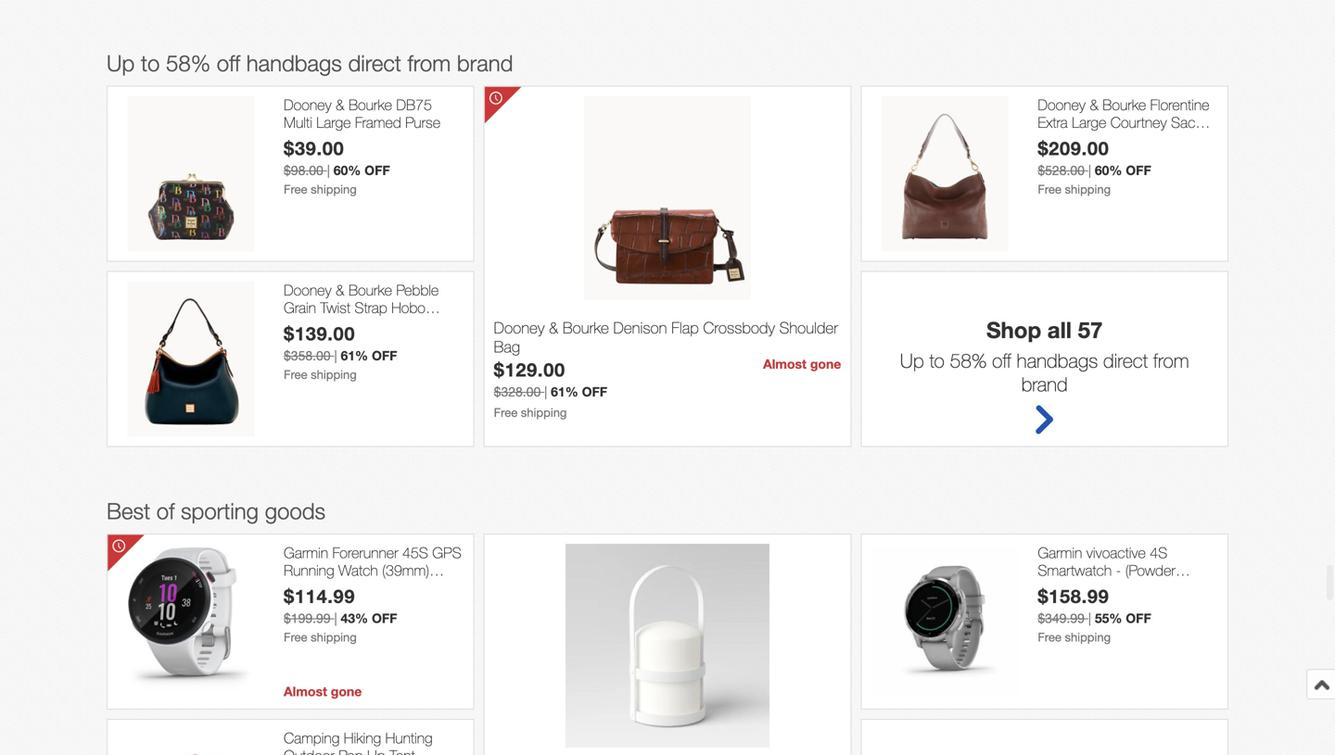 Task type: locate. For each thing, give the bounding box(es) containing it.
almost
[[763, 357, 807, 372], [284, 684, 327, 700]]

dooney for multi
[[284, 96, 332, 114]]

bourke inside dooney & bourke florentine extra large courtney sac shoulder bag
[[1103, 96, 1147, 114]]

0 horizontal spatial almost
[[284, 684, 327, 700]]

& for pebble
[[336, 281, 345, 299]]

1 horizontal spatial almost
[[763, 357, 807, 372]]

shipping inside $209.00 $528.00 | 60% off free shipping
[[1065, 182, 1111, 196]]

0 vertical spatial up
[[107, 50, 135, 76]]

almost up camping
[[284, 684, 327, 700]]

gps
[[432, 544, 462, 562]]

43%
[[341, 611, 368, 626]]

shoulder inside dooney & bourke florentine extra large courtney sac shoulder bag
[[1038, 132, 1093, 149]]

shipping down 43%
[[311, 630, 357, 645]]

large inside dooney & bourke florentine extra large courtney sac shoulder bag
[[1072, 114, 1107, 131]]

smartwatch
[[1038, 562, 1112, 580]]

0 horizontal spatial shoulder
[[284, 317, 339, 335]]

purse
[[405, 114, 441, 131]]

2 horizontal spatial shoulder
[[1038, 132, 1093, 149]]

0 vertical spatial bag
[[1098, 132, 1122, 149]]

$209.00 $528.00 | 60% off free shipping
[[1038, 137, 1152, 196]]

twist
[[320, 299, 351, 317]]

$528.00
[[1038, 163, 1085, 178]]

large up $39.00
[[316, 114, 351, 131]]

off inside shop all 57 up to 58% off handbags direct from brand
[[993, 349, 1012, 372]]

free for $158.99
[[1038, 630, 1062, 645]]

free inside $158.99 $349.99 | 55% off free shipping
[[1038, 630, 1062, 645]]

florentine
[[1151, 96, 1210, 114]]

1 vertical spatial to
[[930, 349, 945, 372]]

1 horizontal spatial almost gone
[[763, 357, 842, 372]]

bourke inside dooney & bourke db75 multi large framed purse $39.00 $98.00 | 60% off free shipping
[[349, 96, 392, 114]]

0 horizontal spatial gone
[[331, 684, 362, 700]]

to
[[141, 50, 160, 76], [930, 349, 945, 372]]

bourke left "denison"
[[563, 319, 609, 337]]

almost gone for $129.00
[[763, 357, 842, 372]]

free down $349.99
[[1038, 630, 1062, 645]]

shoulder down grain on the top
[[284, 317, 339, 335]]

dooney for extra
[[1038, 96, 1086, 114]]

0 horizontal spatial up
[[107, 50, 135, 76]]

1 horizontal spatial 60%
[[1095, 163, 1123, 178]]

almost down crossbody
[[763, 357, 807, 372]]

1 vertical spatial gone
[[331, 684, 362, 700]]

garmin inside garmin forerunner 45s gps running watch (39mm) (white)
[[284, 544, 328, 562]]

0 vertical spatial almost
[[763, 357, 807, 372]]

up
[[107, 50, 135, 76], [900, 349, 924, 372], [367, 748, 386, 756]]

shipping for $209.00
[[1065, 182, 1111, 196]]

free inside the $139.00 $358.00 | 61% off free shipping
[[284, 368, 307, 382]]

handbags
[[246, 50, 342, 76], [1017, 349, 1098, 372]]

1 garmin from the left
[[284, 544, 328, 562]]

&
[[336, 96, 345, 114], [1090, 96, 1099, 114], [336, 281, 345, 299], [549, 319, 559, 337]]

shoulder
[[1038, 132, 1093, 149], [284, 317, 339, 335], [780, 319, 838, 337]]

dooney & bourke florentine extra large courtney sac shoulder bag
[[1038, 96, 1210, 149]]

$129.00
[[494, 359, 566, 381]]

$139.00
[[284, 323, 355, 345]]

& up $39.00
[[336, 96, 345, 114]]

0 horizontal spatial large
[[316, 114, 351, 131]]

free for $114.99
[[284, 630, 307, 645]]

2 garmin from the left
[[1038, 544, 1083, 562]]

dooney for flap
[[494, 319, 545, 337]]

strap
[[355, 299, 387, 317]]

| down $139.00
[[334, 348, 337, 363]]

0 vertical spatial to
[[141, 50, 160, 76]]

vivoactive
[[1087, 544, 1146, 562]]

(powder
[[1126, 562, 1176, 580]]

(39mm)
[[382, 562, 430, 580]]

$114.99 $199.99 | 43% off free shipping
[[284, 586, 397, 645]]

1 horizontal spatial direct
[[1104, 349, 1148, 372]]

1 horizontal spatial up
[[367, 748, 386, 756]]

| inside $158.99 $349.99 | 55% off free shipping
[[1089, 611, 1092, 626]]

shop all 57 up to 58% off handbags direct from brand
[[900, 317, 1190, 396]]

1 vertical spatial 61%
[[551, 384, 578, 400]]

hiking
[[344, 730, 381, 747]]

shipping down the $528.00
[[1065, 182, 1111, 196]]

shipping down "$98.00"
[[311, 182, 357, 196]]

free down the $528.00
[[1038, 182, 1062, 196]]

& up twist
[[336, 281, 345, 299]]

dooney inside dooney & bourke pebble grain twist strap hobo shoulder bag
[[284, 281, 332, 299]]

60% inside dooney & bourke db75 multi large framed purse $39.00 $98.00 | 60% off free shipping
[[334, 163, 361, 178]]

45s
[[402, 544, 428, 562]]

shoulder inside dooney & bourke pebble grain twist strap hobo shoulder bag
[[284, 317, 339, 335]]

1 horizontal spatial handbags
[[1017, 349, 1098, 372]]

0 vertical spatial from
[[408, 50, 451, 76]]

60%
[[334, 163, 361, 178], [1095, 163, 1123, 178]]

free down "$98.00"
[[284, 182, 307, 196]]

garmin
[[284, 544, 328, 562], [1038, 544, 1083, 562]]

bag down strap
[[343, 317, 368, 335]]

garmin inside 'garmin vivoactive 4s smartwatch - (powder gray/stainless)'
[[1038, 544, 1083, 562]]

& inside dooney & bourke denison flap crossbody shoulder bag $129.00 $328.00 | 61% off free shipping
[[549, 319, 559, 337]]

1 horizontal spatial to
[[930, 349, 945, 372]]

1 vertical spatial brand
[[1022, 373, 1068, 396]]

from
[[408, 50, 451, 76], [1154, 349, 1190, 372]]

goods
[[265, 498, 326, 524]]

0 horizontal spatial 58%
[[166, 50, 211, 76]]

2 large from the left
[[1072, 114, 1107, 131]]

large for shoulder
[[1072, 114, 1107, 131]]

0 vertical spatial 61%
[[341, 348, 368, 363]]

dooney for grain
[[284, 281, 332, 299]]

2 vertical spatial up
[[367, 748, 386, 756]]

bourke inside dooney & bourke pebble grain twist strap hobo shoulder bag
[[349, 281, 392, 299]]

bourke up framed
[[349, 96, 392, 114]]

0 horizontal spatial brand
[[457, 50, 513, 76]]

0 horizontal spatial from
[[408, 50, 451, 76]]

shipping
[[311, 182, 357, 196], [1065, 182, 1111, 196], [311, 368, 357, 382], [521, 406, 567, 420], [311, 630, 357, 645], [1065, 630, 1111, 645]]

1 horizontal spatial gone
[[810, 357, 842, 372]]

0 horizontal spatial 61%
[[341, 348, 368, 363]]

| down $209.00
[[1089, 163, 1092, 178]]

1 vertical spatial direct
[[1104, 349, 1148, 372]]

2 horizontal spatial bag
[[1098, 132, 1122, 149]]

2 60% from the left
[[1095, 163, 1123, 178]]

1 vertical spatial from
[[1154, 349, 1190, 372]]

& inside dooney & bourke florentine extra large courtney sac shoulder bag
[[1090, 96, 1099, 114]]

bourke up strap
[[349, 281, 392, 299]]

$139.00 $358.00 | 61% off free shipping
[[284, 323, 397, 382]]

0 vertical spatial handbags
[[246, 50, 342, 76]]

1 horizontal spatial garmin
[[1038, 544, 1083, 562]]

1 vertical spatial up
[[900, 349, 924, 372]]

dooney inside dooney & bourke florentine extra large courtney sac shoulder bag
[[1038, 96, 1086, 114]]

1 horizontal spatial 58%
[[950, 349, 987, 372]]

60% down $209.00
[[1095, 163, 1123, 178]]

direct inside shop all 57 up to 58% off handbags direct from brand
[[1104, 349, 1148, 372]]

dooney inside dooney & bourke denison flap crossbody shoulder bag $129.00 $328.00 | 61% off free shipping
[[494, 319, 545, 337]]

bag
[[1098, 132, 1122, 149], [343, 317, 368, 335], [494, 338, 520, 356]]

handbags up multi
[[246, 50, 342, 76]]

bourke
[[349, 96, 392, 114], [1103, 96, 1147, 114], [349, 281, 392, 299], [563, 319, 609, 337]]

1 horizontal spatial shoulder
[[780, 319, 838, 337]]

dooney up grain on the top
[[284, 281, 332, 299]]

shoulder for $139.00
[[284, 317, 339, 335]]

brand
[[457, 50, 513, 76], [1022, 373, 1068, 396]]

garmin up running
[[284, 544, 328, 562]]

0 vertical spatial brand
[[457, 50, 513, 76]]

$209.00
[[1038, 137, 1110, 159]]

off
[[217, 50, 240, 76], [365, 163, 390, 178], [1126, 163, 1152, 178], [372, 348, 397, 363], [993, 349, 1012, 372], [582, 384, 608, 400], [372, 611, 397, 626], [1126, 611, 1152, 626]]

bourke for db75
[[349, 96, 392, 114]]

free down $199.99 at the left bottom of page
[[284, 630, 307, 645]]

shipping inside the $139.00 $358.00 | 61% off free shipping
[[311, 368, 357, 382]]

1 large from the left
[[316, 114, 351, 131]]

0 horizontal spatial bag
[[343, 317, 368, 335]]

1 60% from the left
[[334, 163, 361, 178]]

best of sporting goods
[[107, 498, 326, 524]]

running
[[284, 562, 334, 580]]

large
[[316, 114, 351, 131], [1072, 114, 1107, 131]]

60% inside $209.00 $528.00 | 60% off free shipping
[[1095, 163, 1123, 178]]

shoulder inside dooney & bourke denison flap crossbody shoulder bag $129.00 $328.00 | 61% off free shipping
[[780, 319, 838, 337]]

0 vertical spatial almost gone
[[763, 357, 842, 372]]

shipping down $358.00
[[311, 368, 357, 382]]

shipping down $328.00
[[521, 406, 567, 420]]

1 horizontal spatial from
[[1154, 349, 1190, 372]]

61%
[[341, 348, 368, 363], [551, 384, 578, 400]]

free down $328.00
[[494, 406, 518, 420]]

dooney
[[284, 96, 332, 114], [1038, 96, 1086, 114], [284, 281, 332, 299], [494, 319, 545, 337]]

almost gone down crossbody
[[763, 357, 842, 372]]

58%
[[166, 50, 211, 76], [950, 349, 987, 372]]

| inside $209.00 $528.00 | 60% off free shipping
[[1089, 163, 1092, 178]]

0 vertical spatial 58%
[[166, 50, 211, 76]]

shoulder for $209.00
[[1038, 132, 1093, 149]]

crossbody
[[703, 319, 775, 337]]

| down "$129.00"
[[545, 384, 547, 400]]

framed
[[355, 114, 401, 131]]

large inside dooney & bourke db75 multi large framed purse $39.00 $98.00 | 60% off free shipping
[[316, 114, 351, 131]]

2 horizontal spatial up
[[900, 349, 924, 372]]

1 horizontal spatial 61%
[[551, 384, 578, 400]]

gray/stainless)
[[1038, 580, 1131, 598]]

almost gone up camping
[[284, 684, 362, 700]]

almost gone
[[763, 357, 842, 372], [284, 684, 362, 700]]

| inside $114.99 $199.99 | 43% off free shipping
[[334, 611, 337, 626]]

free inside $209.00 $528.00 | 60% off free shipping
[[1038, 182, 1062, 196]]

1 vertical spatial bag
[[343, 317, 368, 335]]

gone
[[810, 357, 842, 372], [331, 684, 362, 700]]

| right "$98.00"
[[327, 163, 330, 178]]

shoulder right crossbody
[[780, 319, 838, 337]]

dooney up multi
[[284, 96, 332, 114]]

| left the 55% on the right bottom
[[1089, 611, 1092, 626]]

bag inside dooney & bourke florentine extra large courtney sac shoulder bag
[[1098, 132, 1122, 149]]

& up "$129.00"
[[549, 319, 559, 337]]

0 horizontal spatial garmin
[[284, 544, 328, 562]]

& inside dooney & bourke pebble grain twist strap hobo shoulder bag
[[336, 281, 345, 299]]

free inside $114.99 $199.99 | 43% off free shipping
[[284, 630, 307, 645]]

brand inside shop all 57 up to 58% off handbags direct from brand
[[1022, 373, 1068, 396]]

shipping for $158.99
[[1065, 630, 1111, 645]]

|
[[327, 163, 330, 178], [1089, 163, 1092, 178], [334, 348, 337, 363], [545, 384, 547, 400], [334, 611, 337, 626], [1089, 611, 1092, 626]]

1 vertical spatial handbags
[[1017, 349, 1098, 372]]

bourke inside dooney & bourke denison flap crossbody shoulder bag $129.00 $328.00 | 61% off free shipping
[[563, 319, 609, 337]]

1 horizontal spatial brand
[[1022, 373, 1068, 396]]

0 horizontal spatial direct
[[348, 50, 401, 76]]

61% down $139.00
[[341, 348, 368, 363]]

| for $139.00
[[334, 348, 337, 363]]

handbags down all at right top
[[1017, 349, 1098, 372]]

shoulder down extra
[[1038, 132, 1093, 149]]

up to 58% off handbags direct from brand
[[107, 50, 513, 76]]

extra
[[1038, 114, 1068, 131]]

bourke for denison
[[563, 319, 609, 337]]

0 vertical spatial direct
[[348, 50, 401, 76]]

free down $358.00
[[284, 368, 307, 382]]

60% down $39.00
[[334, 163, 361, 178]]

bag up "$129.00"
[[494, 338, 520, 356]]

direct
[[348, 50, 401, 76], [1104, 349, 1148, 372]]

1 horizontal spatial large
[[1072, 114, 1107, 131]]

1 horizontal spatial bag
[[494, 338, 520, 356]]

0 vertical spatial gone
[[810, 357, 842, 372]]

off inside the $139.00 $358.00 | 61% off free shipping
[[372, 348, 397, 363]]

large up $209.00
[[1072, 114, 1107, 131]]

dooney up "$129.00"
[[494, 319, 545, 337]]

garmin up smartwatch
[[1038, 544, 1083, 562]]

2 vertical spatial bag
[[494, 338, 520, 356]]

0 horizontal spatial almost gone
[[284, 684, 362, 700]]

best
[[107, 498, 150, 524]]

dooney inside dooney & bourke db75 multi large framed purse $39.00 $98.00 | 60% off free shipping
[[284, 96, 332, 114]]

handbags inside shop all 57 up to 58% off handbags direct from brand
[[1017, 349, 1098, 372]]

| left 43%
[[334, 611, 337, 626]]

dooney up extra
[[1038, 96, 1086, 114]]

bourke up courtney
[[1103, 96, 1147, 114]]

shipping down the 55% on the right bottom
[[1065, 630, 1111, 645]]

shipping inside $114.99 $199.99 | 43% off free shipping
[[311, 630, 357, 645]]

bag down courtney
[[1098, 132, 1122, 149]]

1 vertical spatial almost gone
[[284, 684, 362, 700]]

| inside the $139.00 $358.00 | 61% off free shipping
[[334, 348, 337, 363]]

| for $158.99
[[1089, 611, 1092, 626]]

61% down "$129.00"
[[551, 384, 578, 400]]

bag inside dooney & bourke pebble grain twist strap hobo shoulder bag
[[343, 317, 368, 335]]

& inside dooney & bourke db75 multi large framed purse $39.00 $98.00 | 60% off free shipping
[[336, 96, 345, 114]]

1 vertical spatial 58%
[[950, 349, 987, 372]]

free
[[284, 182, 307, 196], [1038, 182, 1062, 196], [284, 368, 307, 382], [494, 406, 518, 420], [284, 630, 307, 645], [1038, 630, 1062, 645]]

1 vertical spatial almost
[[284, 684, 327, 700]]

0 horizontal spatial 60%
[[334, 163, 361, 178]]

shipping inside dooney & bourke denison flap crossbody shoulder bag $129.00 $328.00 | 61% off free shipping
[[521, 406, 567, 420]]

& up $209.00
[[1090, 96, 1099, 114]]

dooney & bourke pebble grain twist strap hobo shoulder bag
[[284, 281, 439, 335]]

$328.00
[[494, 384, 541, 400]]

shipping inside $158.99 $349.99 | 55% off free shipping
[[1065, 630, 1111, 645]]

bag for $139.00
[[343, 317, 368, 335]]

61% inside the $139.00 $358.00 | 61% off free shipping
[[341, 348, 368, 363]]



Task type: describe. For each thing, give the bounding box(es) containing it.
$39.00
[[284, 137, 344, 159]]

57
[[1078, 317, 1103, 343]]

shipping for $139.00
[[311, 368, 357, 382]]

to inside shop all 57 up to 58% off handbags direct from brand
[[930, 349, 945, 372]]

dooney & bourke denison flap crossbody shoulder bag $129.00 $328.00 | 61% off free shipping
[[494, 319, 838, 420]]

58% inside shop all 57 up to 58% off handbags direct from brand
[[950, 349, 987, 372]]

free inside dooney & bourke db75 multi large framed purse $39.00 $98.00 | 60% off free shipping
[[284, 182, 307, 196]]

all
[[1048, 317, 1072, 343]]

garmin forerunner 45s gps running watch (39mm) (white)
[[284, 544, 462, 598]]

sporting
[[181, 498, 259, 524]]

bourke for pebble
[[349, 281, 392, 299]]

$114.99
[[284, 586, 355, 608]]

$358.00
[[284, 348, 331, 363]]

garmin forerunner 45s gps running watch (39mm) (white) link
[[284, 544, 464, 598]]

bag for $209.00
[[1098, 132, 1122, 149]]

up inside camping hiking hunting outdoor pop up ten
[[367, 748, 386, 756]]

hobo
[[391, 299, 426, 317]]

garmin for $114.99
[[284, 544, 328, 562]]

free inside dooney & bourke denison flap crossbody shoulder bag $129.00 $328.00 | 61% off free shipping
[[494, 406, 518, 420]]

sac
[[1171, 114, 1196, 131]]

from inside shop all 57 up to 58% off handbags direct from brand
[[1154, 349, 1190, 372]]

| for $114.99
[[334, 611, 337, 626]]

bourke for florentine
[[1103, 96, 1147, 114]]

bag inside dooney & bourke denison flap crossbody shoulder bag $129.00 $328.00 | 61% off free shipping
[[494, 338, 520, 356]]

almost for $129.00
[[763, 357, 807, 372]]

garmin vivoactive 4s smartwatch - (powder gray/stainless) link
[[1038, 544, 1219, 598]]

4s
[[1150, 544, 1168, 562]]

forerunner
[[332, 544, 398, 562]]

$98.00
[[284, 163, 324, 178]]

watch
[[339, 562, 378, 580]]

garmin for $158.99
[[1038, 544, 1083, 562]]

0 horizontal spatial to
[[141, 50, 160, 76]]

$158.99
[[1038, 586, 1110, 608]]

outdoor
[[284, 748, 335, 756]]

almost for $114.99
[[284, 684, 327, 700]]

& for florentine
[[1090, 96, 1099, 114]]

pop
[[339, 748, 363, 756]]

garmin vivoactive 4s smartwatch - (powder gray/stainless)
[[1038, 544, 1176, 598]]

$349.99
[[1038, 611, 1085, 626]]

denison
[[614, 319, 667, 337]]

pebble
[[396, 281, 439, 299]]

0 horizontal spatial handbags
[[246, 50, 342, 76]]

off inside dooney & bourke db75 multi large framed purse $39.00 $98.00 | 60% off free shipping
[[365, 163, 390, 178]]

flap
[[672, 319, 699, 337]]

camping
[[284, 730, 340, 747]]

| inside dooney & bourke denison flap crossbody shoulder bag $129.00 $328.00 | 61% off free shipping
[[545, 384, 547, 400]]

off inside $114.99 $199.99 | 43% off free shipping
[[372, 611, 397, 626]]

grain
[[284, 299, 316, 317]]

$199.99
[[284, 611, 331, 626]]

courtney
[[1111, 114, 1167, 131]]

| inside dooney & bourke db75 multi large framed purse $39.00 $98.00 | 60% off free shipping
[[327, 163, 330, 178]]

& for db75
[[336, 96, 345, 114]]

shipping for $114.99
[[311, 630, 357, 645]]

free for $209.00
[[1038, 182, 1062, 196]]

shipping inside dooney & bourke db75 multi large framed purse $39.00 $98.00 | 60% off free shipping
[[311, 182, 357, 196]]

61% inside dooney & bourke denison flap crossbody shoulder bag $129.00 $328.00 | 61% off free shipping
[[551, 384, 578, 400]]

| for $209.00
[[1089, 163, 1092, 178]]

hunting
[[385, 730, 433, 747]]

off inside dooney & bourke denison flap crossbody shoulder bag $129.00 $328.00 | 61% off free shipping
[[582, 384, 608, 400]]

off inside $209.00 $528.00 | 60% off free shipping
[[1126, 163, 1152, 178]]

dooney & bourke pebble grain twist strap hobo shoulder bag link
[[284, 281, 464, 335]]

-
[[1116, 562, 1122, 580]]

off inside $158.99 $349.99 | 55% off free shipping
[[1126, 611, 1152, 626]]

shop
[[987, 317, 1042, 343]]

camping hiking hunting outdoor pop up ten
[[284, 730, 456, 756]]

db75
[[396, 96, 432, 114]]

dooney & bourke florentine extra large courtney sac shoulder bag link
[[1038, 96, 1219, 149]]

camping hiking hunting outdoor pop up ten link
[[284, 730, 464, 756]]

of
[[157, 498, 175, 524]]

$158.99 $349.99 | 55% off free shipping
[[1038, 586, 1152, 645]]

up inside shop all 57 up to 58% off handbags direct from brand
[[900, 349, 924, 372]]

multi
[[284, 114, 312, 131]]

& for denison
[[549, 319, 559, 337]]

gone for $129.00
[[810, 357, 842, 372]]

free for $139.00
[[284, 368, 307, 382]]

gone for $114.99
[[331, 684, 362, 700]]

(white)
[[284, 580, 326, 598]]

55%
[[1095, 611, 1123, 626]]

large for $39.00
[[316, 114, 351, 131]]

dooney & bourke db75 multi large framed purse link
[[284, 96, 464, 132]]

almost gone for $114.99
[[284, 684, 362, 700]]

dooney & bourke db75 multi large framed purse $39.00 $98.00 | 60% off free shipping
[[284, 96, 441, 196]]

dooney & bourke denison flap crossbody shoulder bag link
[[494, 319, 842, 359]]



Task type: vqa. For each thing, say whether or not it's contained in the screenshot.
$325.00
no



